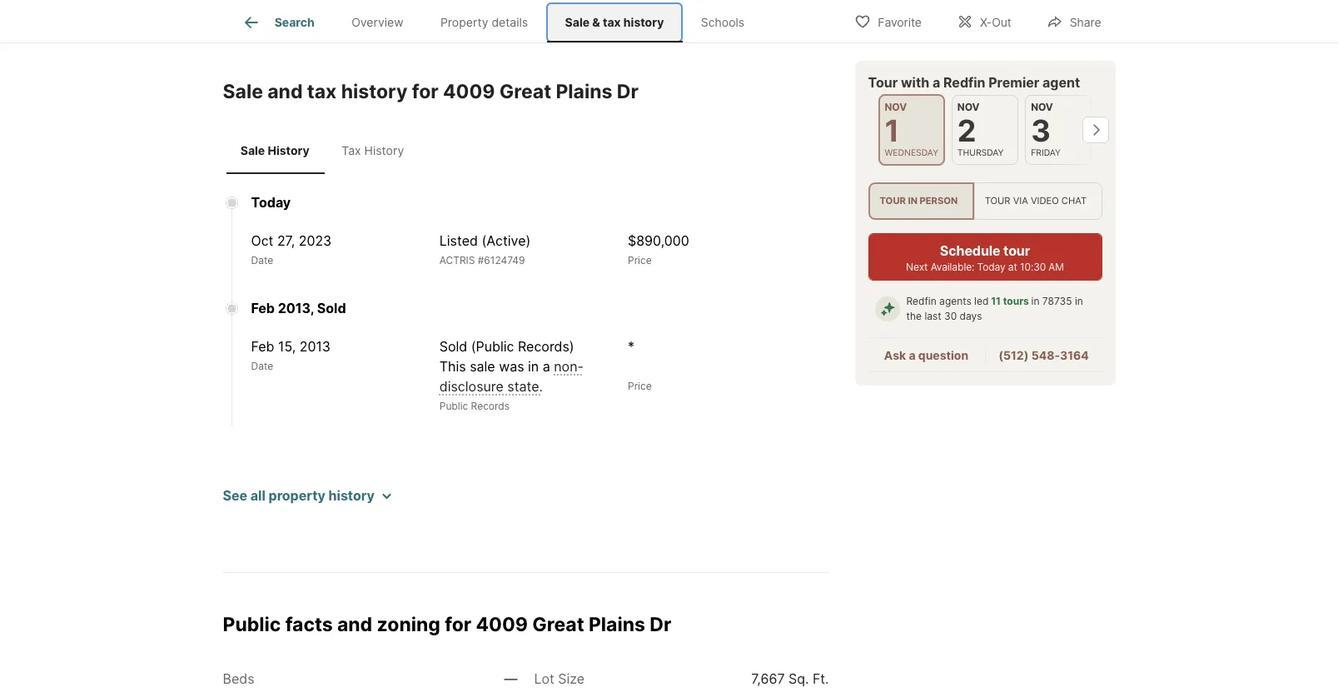 Task type: describe. For each thing, give the bounding box(es) containing it.
ask a question link
[[885, 348, 969, 362]]

sold (public records)
[[440, 338, 574, 355]]

actris
[[440, 254, 475, 267]]

date for oct 27, 2023
[[251, 254, 273, 267]]

tour for tour via video chat
[[985, 194, 1011, 206]]

x-out
[[980, 15, 1012, 29]]

feb for feb 15, 2013 date
[[251, 338, 274, 355]]

history for sale history
[[268, 143, 310, 157]]

tax for and
[[307, 80, 337, 103]]

beds
[[223, 670, 255, 687]]

sale for sale and tax history for 4009 great plains dr
[[223, 80, 263, 103]]

sale
[[470, 358, 495, 375]]

favorite button
[[841, 4, 936, 38]]

ask a question
[[885, 348, 969, 362]]

available:
[[931, 260, 975, 273]]

* price
[[628, 338, 652, 392]]

premier
[[989, 73, 1040, 90]]

search link
[[241, 12, 315, 32]]

feb for feb 2013, sold
[[251, 300, 275, 317]]

oct 27, 2023 date
[[251, 232, 332, 267]]

tour with a redfin premier agent
[[868, 73, 1081, 90]]

tab list for x-out button
[[223, 0, 777, 42]]

great for public facts and zoning for 4009 great plains dr
[[532, 613, 584, 636]]

(512)
[[999, 348, 1029, 362]]

tour for tour with a redfin premier agent
[[868, 73, 898, 90]]

nov for 3
[[1031, 100, 1054, 112]]

nov 1 wednesday
[[885, 100, 939, 157]]

nov for 2
[[958, 100, 980, 112]]

548-
[[1032, 348, 1060, 362]]

chat
[[1062, 194, 1087, 206]]

see
[[223, 487, 247, 504]]

next
[[906, 260, 928, 273]]

sale history
[[241, 143, 310, 157]]

2 horizontal spatial a
[[933, 73, 941, 90]]

out
[[992, 15, 1012, 29]]

state.
[[508, 378, 543, 395]]

disclosure
[[440, 378, 504, 395]]

2013
[[300, 338, 331, 355]]

2013,
[[278, 300, 314, 317]]

days
[[960, 309, 983, 322]]

30
[[945, 309, 957, 322]]

via
[[1013, 194, 1029, 206]]

4009 for zoning
[[476, 613, 528, 636]]

public records
[[440, 400, 510, 412]]

—
[[504, 670, 518, 687]]

15,
[[278, 338, 296, 355]]

7,667
[[752, 670, 785, 687]]

records
[[471, 400, 510, 412]]

with
[[901, 73, 930, 90]]

property
[[269, 487, 326, 504]]

this sale was in a
[[440, 358, 554, 375]]

history for tax history
[[365, 143, 404, 157]]

today inside schedule tour next available: today at 10:30 am
[[978, 260, 1006, 273]]

27,
[[277, 232, 295, 249]]

10:30
[[1020, 260, 1046, 273]]

x-
[[980, 15, 992, 29]]

nov for 1
[[885, 100, 907, 112]]

sale history tab
[[226, 130, 324, 171]]

led
[[975, 294, 989, 307]]

#6124749
[[478, 254, 525, 267]]

nov 2 thursday
[[958, 100, 1004, 157]]

question
[[919, 348, 969, 362]]

0 vertical spatial today
[[251, 194, 291, 211]]

7,667 sq. ft.
[[752, 670, 829, 687]]

tour in person
[[880, 194, 958, 206]]

lot size
[[534, 670, 585, 687]]

78735
[[1043, 294, 1073, 307]]

non- disclosure state.
[[440, 358, 584, 395]]

(512) 548-3164 link
[[999, 348, 1089, 362]]

3164
[[1060, 348, 1089, 362]]

*
[[628, 338, 635, 355]]

in the last 30 days
[[907, 294, 1084, 322]]

dr for public facts and zoning for 4009 great plains dr
[[650, 613, 672, 636]]

overview tab
[[333, 2, 422, 42]]

overview
[[352, 15, 404, 29]]

the
[[907, 309, 922, 322]]

history for all
[[329, 487, 375, 504]]

11
[[991, 294, 1001, 307]]

tour via video chat
[[985, 194, 1087, 206]]

(512) 548-3164
[[999, 348, 1089, 362]]

1
[[885, 112, 900, 148]]

0 horizontal spatial and
[[268, 80, 303, 103]]

for for history
[[412, 80, 439, 103]]

schools tab
[[683, 2, 763, 42]]

in up state.
[[528, 358, 539, 375]]

tours
[[1004, 294, 1029, 307]]

0 horizontal spatial a
[[543, 358, 550, 375]]

share button
[[1033, 4, 1116, 38]]

plains for public facts and zoning for 4009 great plains dr
[[589, 613, 646, 636]]

x-out button
[[943, 4, 1026, 38]]

schools
[[701, 15, 745, 29]]

in left person
[[908, 194, 918, 206]]

property details
[[441, 15, 528, 29]]

size
[[558, 670, 585, 687]]

records)
[[518, 338, 574, 355]]

property details tab
[[422, 2, 547, 42]]

listed (active) actris #6124749
[[440, 232, 531, 267]]



Task type: vqa. For each thing, say whether or not it's contained in the screenshot.
585K
no



Task type: locate. For each thing, give the bounding box(es) containing it.
price down *
[[628, 380, 652, 392]]

2 horizontal spatial nov
[[1031, 100, 1054, 112]]

public up beds
[[223, 613, 281, 636]]

all
[[251, 487, 266, 504]]

in right the 78735
[[1075, 294, 1084, 307]]

a right ask
[[909, 348, 916, 362]]

0 vertical spatial public
[[440, 400, 468, 412]]

sale
[[565, 15, 590, 29], [223, 80, 263, 103], [241, 143, 265, 157]]

history right the &
[[624, 15, 664, 29]]

1 vertical spatial sale
[[223, 80, 263, 103]]

public for public facts and zoning for 4009 great plains dr
[[223, 613, 281, 636]]

0 horizontal spatial sold
[[317, 300, 346, 317]]

4009 up —
[[476, 613, 528, 636]]

2 feb from the top
[[251, 338, 274, 355]]

history
[[624, 15, 664, 29], [341, 80, 408, 103], [329, 487, 375, 504]]

0 vertical spatial date
[[251, 254, 273, 267]]

history up tax history
[[341, 80, 408, 103]]

ask
[[885, 348, 906, 362]]

0 vertical spatial history
[[624, 15, 664, 29]]

None button
[[878, 93, 945, 165], [952, 94, 1019, 164], [1026, 94, 1092, 164], [878, 93, 945, 165], [952, 94, 1019, 164], [1026, 94, 1092, 164]]

1 tab list from the top
[[223, 0, 777, 42]]

1 vertical spatial plains
[[589, 613, 646, 636]]

tax for &
[[603, 15, 621, 29]]

history right tax
[[365, 143, 404, 157]]

feb 15, 2013 date
[[251, 338, 331, 372]]

public
[[440, 400, 468, 412], [223, 613, 281, 636]]

list box
[[868, 182, 1102, 219]]

price for *
[[628, 380, 652, 392]]

1 vertical spatial redfin
[[907, 294, 937, 307]]

see all property history button
[[223, 486, 392, 506]]

0 vertical spatial 4009
[[443, 80, 495, 103]]

1 vertical spatial today
[[978, 260, 1006, 273]]

0 vertical spatial tab list
[[223, 0, 777, 42]]

share
[[1070, 15, 1102, 29]]

1 date from the top
[[251, 254, 273, 267]]

for right zoning
[[445, 613, 472, 636]]

0 horizontal spatial nov
[[885, 100, 907, 112]]

property
[[441, 15, 489, 29]]

nov 3 friday
[[1031, 100, 1061, 157]]

tab list containing sale history
[[223, 126, 425, 174]]

2 nov from the left
[[958, 100, 980, 112]]

tax right the &
[[603, 15, 621, 29]]

0 vertical spatial and
[[268, 80, 303, 103]]

wednesday
[[885, 147, 939, 157]]

0 vertical spatial redfin
[[944, 73, 986, 90]]

great down details on the top left
[[500, 80, 552, 103]]

was
[[499, 358, 524, 375]]

dr
[[617, 80, 639, 103], [650, 613, 672, 636]]

price inside $890,000 price
[[628, 254, 652, 267]]

tour for tour in person
[[880, 194, 906, 206]]

tax inside tab
[[603, 15, 621, 29]]

at
[[1009, 260, 1018, 273]]

today left at
[[978, 260, 1006, 273]]

tour left person
[[880, 194, 906, 206]]

history for &
[[624, 15, 664, 29]]

details
[[492, 15, 528, 29]]

tour
[[868, 73, 898, 90], [880, 194, 906, 206], [985, 194, 1011, 206]]

1 vertical spatial public
[[223, 613, 281, 636]]

tab list containing search
[[223, 0, 777, 42]]

redfin
[[944, 73, 986, 90], [907, 294, 937, 307]]

redfin up 2
[[944, 73, 986, 90]]

1 vertical spatial for
[[445, 613, 472, 636]]

2 vertical spatial history
[[329, 487, 375, 504]]

agents
[[940, 294, 972, 307]]

3 nov from the left
[[1031, 100, 1054, 112]]

2023
[[299, 232, 332, 249]]

public for public records
[[440, 400, 468, 412]]

zoning
[[377, 613, 441, 636]]

and
[[268, 80, 303, 103], [337, 613, 373, 636]]

2 price from the top
[[628, 380, 652, 392]]

redfin up the
[[907, 294, 937, 307]]

1 horizontal spatial and
[[337, 613, 373, 636]]

facts
[[285, 613, 333, 636]]

tab list
[[223, 0, 777, 42], [223, 126, 425, 174]]

(public
[[471, 338, 514, 355]]

history inside tab
[[268, 143, 310, 157]]

redfin agents led 11 tours in 78735
[[907, 294, 1073, 307]]

for
[[412, 80, 439, 103], [445, 613, 472, 636]]

0 horizontal spatial today
[[251, 194, 291, 211]]

a right with
[[933, 73, 941, 90]]

date down feb 2013, sold
[[251, 360, 273, 372]]

1 vertical spatial price
[[628, 380, 652, 392]]

sale for sale history
[[241, 143, 265, 157]]

history
[[268, 143, 310, 157], [365, 143, 404, 157]]

0 horizontal spatial for
[[412, 80, 439, 103]]

history left tax
[[268, 143, 310, 157]]

&
[[593, 15, 600, 29]]

0 vertical spatial dr
[[617, 80, 639, 103]]

date inside feb 15, 2013 date
[[251, 360, 273, 372]]

feb left 2013,
[[251, 300, 275, 317]]

0 vertical spatial price
[[628, 254, 652, 267]]

listed
[[440, 232, 478, 249]]

tax history
[[342, 143, 404, 157]]

this
[[440, 358, 466, 375]]

sale and tax history for 4009 great plains dr
[[223, 80, 639, 103]]

0 horizontal spatial history
[[268, 143, 310, 157]]

0 vertical spatial great
[[500, 80, 552, 103]]

1 history from the left
[[268, 143, 310, 157]]

sale inside the sale history tab
[[241, 143, 265, 157]]

history inside tab
[[624, 15, 664, 29]]

in right tours
[[1032, 294, 1040, 307]]

today
[[251, 194, 291, 211], [978, 260, 1006, 273]]

0 vertical spatial feb
[[251, 300, 275, 317]]

0 vertical spatial for
[[412, 80, 439, 103]]

feb left '15,'
[[251, 338, 274, 355]]

tour left via at the top right
[[985, 194, 1011, 206]]

1 feb from the top
[[251, 300, 275, 317]]

1 vertical spatial history
[[341, 80, 408, 103]]

4009 for history
[[443, 80, 495, 103]]

tour
[[1004, 242, 1031, 258]]

great up lot size on the bottom left
[[532, 613, 584, 636]]

1 horizontal spatial public
[[440, 400, 468, 412]]

last
[[925, 309, 942, 322]]

great
[[500, 80, 552, 103], [532, 613, 584, 636]]

1 horizontal spatial tax
[[603, 15, 621, 29]]

1 horizontal spatial dr
[[650, 613, 672, 636]]

0 horizontal spatial public
[[223, 613, 281, 636]]

dr for sale and tax history for 4009 great plains dr
[[617, 80, 639, 103]]

see all property history
[[223, 487, 375, 504]]

1 horizontal spatial nov
[[958, 100, 980, 112]]

search
[[275, 15, 315, 29]]

1 vertical spatial 4009
[[476, 613, 528, 636]]

0 horizontal spatial dr
[[617, 80, 639, 103]]

sold up this
[[440, 338, 468, 355]]

3
[[1031, 112, 1051, 148]]

nov down the agent
[[1031, 100, 1054, 112]]

non- disclosure state. link
[[440, 358, 584, 395]]

2 vertical spatial sale
[[241, 143, 265, 157]]

$890,000 price
[[628, 232, 690, 267]]

ft.
[[813, 670, 829, 687]]

non-
[[554, 358, 584, 375]]

great for sale and tax history for 4009 great plains dr
[[500, 80, 552, 103]]

nov inside nov 3 friday
[[1031, 100, 1054, 112]]

next image
[[1083, 116, 1109, 143]]

1 vertical spatial date
[[251, 360, 273, 372]]

sold right 2013,
[[317, 300, 346, 317]]

for for zoning
[[445, 613, 472, 636]]

feb 2013, sold
[[251, 300, 346, 317]]

a down records) at the left of page
[[543, 358, 550, 375]]

feb inside feb 15, 2013 date
[[251, 338, 274, 355]]

public down disclosure
[[440, 400, 468, 412]]

plains for sale and tax history for 4009 great plains dr
[[556, 80, 613, 103]]

1 horizontal spatial sold
[[440, 338, 468, 355]]

in inside in the last 30 days
[[1075, 294, 1084, 307]]

nov inside nov 1 wednesday
[[885, 100, 907, 112]]

schedule tour next available: today at 10:30 am
[[906, 242, 1065, 273]]

1 vertical spatial great
[[532, 613, 584, 636]]

1 horizontal spatial redfin
[[944, 73, 986, 90]]

history inside dropdown button
[[329, 487, 375, 504]]

date for feb 15, 2013
[[251, 360, 273, 372]]

sq.
[[789, 670, 809, 687]]

2 history from the left
[[365, 143, 404, 157]]

1 vertical spatial and
[[337, 613, 373, 636]]

2 tab list from the top
[[223, 126, 425, 174]]

sale & tax history tab
[[547, 2, 683, 42]]

nov down with
[[885, 100, 907, 112]]

date down the oct
[[251, 254, 273, 267]]

1 horizontal spatial history
[[365, 143, 404, 157]]

tax history tab
[[324, 130, 422, 171]]

1 price from the top
[[628, 254, 652, 267]]

$890,000
[[628, 232, 690, 249]]

1 vertical spatial sold
[[440, 338, 468, 355]]

(active)
[[482, 232, 531, 249]]

history inside tab
[[365, 143, 404, 157]]

for up tax history tab
[[412, 80, 439, 103]]

public facts and zoning for 4009 great plains dr
[[223, 613, 672, 636]]

sale & tax history
[[565, 15, 664, 29]]

0 vertical spatial sale
[[565, 15, 590, 29]]

2 date from the top
[[251, 360, 273, 372]]

tour left with
[[868, 73, 898, 90]]

0 vertical spatial tax
[[603, 15, 621, 29]]

2
[[958, 112, 977, 148]]

sale inside sale & tax history tab
[[565, 15, 590, 29]]

1 horizontal spatial for
[[445, 613, 472, 636]]

date inside oct 27, 2023 date
[[251, 254, 273, 267]]

today up the oct
[[251, 194, 291, 211]]

1 vertical spatial tax
[[307, 80, 337, 103]]

1 horizontal spatial today
[[978, 260, 1006, 273]]

0 horizontal spatial tax
[[307, 80, 337, 103]]

4009 down property
[[443, 80, 495, 103]]

sold
[[317, 300, 346, 317], [440, 338, 468, 355]]

0 vertical spatial plains
[[556, 80, 613, 103]]

am
[[1049, 260, 1065, 273]]

nov inside nov 2 thursday
[[958, 100, 980, 112]]

1 vertical spatial dr
[[650, 613, 672, 636]]

sale for sale & tax history
[[565, 15, 590, 29]]

price for $890,000
[[628, 254, 652, 267]]

tax down search at top left
[[307, 80, 337, 103]]

nov down the tour with a redfin premier agent
[[958, 100, 980, 112]]

list box containing tour in person
[[868, 182, 1102, 219]]

tab list for see all property history dropdown button
[[223, 126, 425, 174]]

1 horizontal spatial a
[[909, 348, 916, 362]]

history for and
[[341, 80, 408, 103]]

a
[[933, 73, 941, 90], [909, 348, 916, 362], [543, 358, 550, 375]]

1 vertical spatial tab list
[[223, 126, 425, 174]]

schedule
[[940, 242, 1001, 258]]

oct
[[251, 232, 274, 249]]

date
[[251, 254, 273, 267], [251, 360, 273, 372]]

history right property
[[329, 487, 375, 504]]

favorite
[[878, 15, 922, 29]]

video
[[1031, 194, 1059, 206]]

agent
[[1043, 73, 1081, 90]]

and up the sale history
[[268, 80, 303, 103]]

price down $890,000
[[628, 254, 652, 267]]

1 nov from the left
[[885, 100, 907, 112]]

and right facts
[[337, 613, 373, 636]]

0 vertical spatial sold
[[317, 300, 346, 317]]

0 horizontal spatial redfin
[[907, 294, 937, 307]]

1 vertical spatial feb
[[251, 338, 274, 355]]



